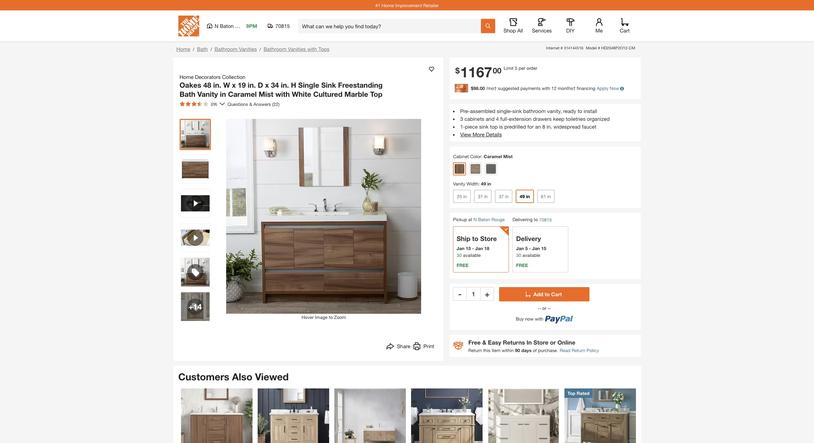 Task type: describe. For each thing, give the bounding box(es) containing it.
1 / from the left
[[193, 46, 195, 52]]

free & easy returns in store or online return this item within 90 days of purchase. read return policy
[[469, 339, 599, 353]]

15 inside delivery jan 5 - jan 15 30 available
[[542, 246, 547, 251]]

1167
[[461, 64, 492, 81]]

caramel mist image
[[455, 164, 465, 174]]

phantom image
[[487, 164, 496, 174]]

h
[[291, 81, 296, 89]]

in for 61 in
[[548, 194, 551, 199]]

extension
[[509, 116, 532, 122]]

home decorators collection bathroom vanities with tops hd2048p2o12 cm 64 hotspot.0 image
[[181, 258, 210, 287]]

white
[[292, 90, 311, 98]]

doveton 48 in. w x 19 in. d x 34 in. h single sink bath vanity in weathered tan with white engineered marble top image
[[258, 389, 329, 444]]

30 inside ship to store jan 15 - jan 18 30 available
[[457, 253, 462, 258]]

1 bathroom from the left
[[215, 46, 238, 52]]

0 horizontal spatial 49
[[481, 181, 486, 187]]

6244389668001 image
[[181, 224, 210, 252]]

0 vertical spatial home
[[382, 2, 394, 8]]

of
[[533, 348, 537, 353]]

(28)
[[211, 102, 217, 107]]

apply now
[[597, 86, 620, 91]]

and
[[486, 116, 495, 122]]

item
[[492, 348, 501, 353]]

37 in button
[[495, 190, 513, 203]]

predrilled
[[505, 123, 526, 130]]

full-
[[501, 116, 509, 122]]

single-
[[497, 108, 513, 114]]

$98.00
[[471, 86, 485, 91]]

home decorators collection link
[[180, 73, 248, 81]]

collection
[[222, 74, 246, 80]]

to left zoom
[[329, 315, 333, 320]]

improvement
[[395, 2, 422, 8]]

- inside ship to store jan 15 - jan 18 30 available
[[472, 246, 474, 251]]

n baton rouge button
[[474, 217, 505, 222]]

all
[[518, 27, 523, 33]]

answers
[[254, 101, 271, 107]]

caramel inside home decorators collection oakes 48 in. w x 19 in. d x 34 in. h single sink freestanding bath vanity in caramel mist with white cultured marble top
[[228, 90, 257, 98]]

delivering
[[513, 217, 533, 222]]

61
[[541, 194, 546, 199]]

sink
[[321, 81, 336, 89]]

1 vertical spatial top
[[568, 391, 576, 396]]

vanity,
[[547, 108, 562, 114]]

me button
[[589, 18, 610, 34]]

0 horizontal spatial rouge
[[235, 23, 251, 29]]

questions & answers (22)
[[228, 101, 280, 107]]

online
[[558, 339, 576, 346]]

to for cart
[[545, 291, 550, 297]]

is
[[499, 123, 503, 130]]

read return policy link
[[560, 347, 599, 354]]

90
[[515, 348, 520, 353]]

the home depot logo image
[[178, 16, 199, 36]]

add to cart
[[534, 291, 562, 297]]

2 # from the left
[[598, 46, 600, 50]]

& for easy
[[483, 339, 487, 346]]

1 vertical spatial baton
[[478, 217, 490, 222]]

1 vertical spatial vanity
[[453, 181, 466, 187]]

2 bathroom from the left
[[264, 46, 287, 52]]

3.5 stars image
[[180, 101, 208, 107]]

& for answers
[[249, 101, 252, 107]]

icon image
[[453, 342, 464, 350]]

in. left h
[[281, 81, 289, 89]]

toiletries
[[566, 116, 586, 122]]

1 vertical spatial sink
[[479, 123, 489, 130]]

home link
[[176, 46, 190, 52]]

hover image to zoom button
[[226, 119, 422, 321]]

store inside free & easy returns in store or online return this item within 90 days of purchase. read return policy
[[534, 339, 549, 346]]

with left the 12
[[542, 86, 551, 91]]

#1 home improvement retailer
[[376, 2, 439, 8]]

tops
[[319, 46, 330, 52]]

in inside home decorators collection oakes 48 in. w x 19 in. d x 34 in. h single sink freestanding bath vanity in caramel mist with white cultured marble top
[[220, 90, 226, 98]]

+ button
[[481, 287, 494, 301]]

apply
[[597, 86, 609, 91]]

37
[[499, 194, 504, 199]]

1 vertical spatial mist
[[504, 154, 513, 159]]

internet
[[546, 46, 560, 50]]

to for store
[[472, 235, 479, 242]]

an
[[535, 123, 541, 130]]

$98.00 /mo† suggested payments with 12 months† financing
[[471, 86, 596, 91]]

0 vertical spatial or
[[541, 306, 548, 311]]

more
[[473, 131, 485, 137]]

48
[[203, 81, 211, 89]]

free for jan
[[516, 263, 528, 268]]

in for 49 in
[[526, 194, 530, 199]]

now
[[610, 86, 620, 91]]

31 in
[[478, 194, 488, 199]]

or inside free & easy returns in store or online return this item within 90 days of purchase. read return policy
[[550, 339, 556, 346]]

hover
[[302, 315, 314, 320]]

in for 31 in
[[484, 194, 488, 199]]

hover image to zoom
[[302, 315, 346, 320]]

shop all
[[504, 27, 523, 33]]

in. inside pre-assembled single-sink bathroom vanity, ready to install 3 cabinets and 4 full-extension drawers keep toiletries organized 1-piece sink top is predrilled for an 8 in. widespread faucet view more details
[[547, 123, 552, 130]]

+ 14
[[189, 302, 202, 312]]

top inside home decorators collection oakes 48 in. w x 19 in. d x 34 in. h single sink freestanding bath vanity in caramel mist with white cultured marble top
[[370, 90, 383, 98]]

3 jan from the left
[[516, 246, 524, 251]]

: for vanity width
[[479, 181, 480, 187]]

with inside home decorators collection oakes 48 in. w x 19 in. d x 34 in. h single sink freestanding bath vanity in caramel mist with white cultured marble top
[[276, 90, 290, 98]]

days
[[522, 348, 532, 353]]

home decorators collection bathroom vanities with tops hd2048p2o12 cm e1.1 image
[[181, 155, 210, 183]]

1 return from the left
[[469, 348, 482, 353]]

home decorators collection bathroom vanities with tops hd2048p2o12 cm 64.0 image
[[181, 120, 210, 149]]

free for to
[[457, 263, 469, 268]]

per
[[519, 65, 526, 71]]

d
[[258, 81, 263, 89]]

1 jan from the left
[[457, 246, 465, 251]]

freestanding
[[338, 81, 383, 89]]

cm
[[629, 46, 636, 50]]

/mo†
[[486, 86, 497, 91]]

shop
[[504, 27, 516, 33]]

add
[[534, 291, 544, 297]]

view more details link
[[460, 131, 502, 137]]

70815 inside button
[[276, 23, 290, 29]]

with left tops
[[308, 46, 317, 52]]

+ for +
[[485, 290, 490, 299]]

in for 25 in
[[464, 194, 467, 199]]

alistair 48 in. bath vanity in north american oak with grain stone top in white with white basin image
[[334, 389, 406, 444]]

(28) link
[[177, 99, 225, 109]]

forest elm image
[[471, 164, 481, 174]]

4
[[496, 116, 499, 122]]

in up 31 in button
[[488, 181, 491, 187]]

ship
[[457, 235, 471, 242]]

apply now link
[[597, 86, 620, 91]]

services
[[532, 27, 552, 33]]

buy now with
[[516, 316, 544, 322]]

12
[[552, 86, 557, 91]]

- inside button
[[459, 290, 462, 299]]

diy
[[567, 27, 575, 33]]

in for 37 in
[[505, 194, 509, 199]]

3 / from the left
[[260, 46, 261, 52]]

30 inside delivery jan 5 - jan 15 30 available
[[516, 253, 521, 258]]

pre-
[[460, 108, 470, 114]]

top
[[490, 123, 498, 130]]

read
[[560, 348, 571, 353]]

to for 70815
[[534, 217, 538, 222]]

diy button
[[560, 18, 581, 34]]

1 x from the left
[[232, 81, 236, 89]]



Task type: vqa. For each thing, say whether or not it's contained in the screenshot.
right Cart
yes



Task type: locate. For each thing, give the bounding box(es) containing it.
in right 25
[[464, 194, 467, 199]]

available
[[463, 253, 481, 258], [523, 253, 541, 258]]

0 vertical spatial &
[[249, 101, 252, 107]]

5 left per
[[515, 65, 518, 71]]

1 # from the left
[[561, 46, 563, 50]]

70815 up bathroom vanities with tops link
[[276, 23, 290, 29]]

sink up view more details link
[[479, 123, 489, 130]]

return
[[469, 348, 482, 353], [572, 348, 586, 353]]

within
[[502, 348, 514, 353]]

0 vertical spatial sink
[[513, 108, 522, 114]]

: right cabinet
[[481, 154, 483, 159]]

1 horizontal spatial baton
[[478, 217, 490, 222]]

to right add
[[545, 291, 550, 297]]

49 in
[[520, 194, 530, 199]]

0 horizontal spatial vanity
[[198, 90, 218, 98]]

payments
[[521, 86, 541, 91]]

0 horizontal spatial &
[[249, 101, 252, 107]]

0 horizontal spatial bathroom
[[215, 46, 238, 52]]

1 vertical spatial +
[[189, 302, 193, 312]]

- left 18
[[472, 246, 474, 251]]

0 horizontal spatial 70815
[[276, 23, 290, 29]]

0 horizontal spatial store
[[481, 235, 497, 242]]

in right 37
[[505, 194, 509, 199]]

0 horizontal spatial bath
[[180, 90, 196, 98]]

61 in
[[541, 194, 551, 199]]

melpark 48 in. w x 22 in. d x 34 in. h single sink bath vanity in antique oak with white engineered marble top image
[[411, 389, 483, 444]]

0 horizontal spatial available
[[463, 253, 481, 258]]

1-
[[460, 123, 465, 130]]

share
[[397, 343, 411, 350]]

2 available from the left
[[523, 253, 541, 258]]

1 horizontal spatial rouge
[[492, 217, 505, 222]]

2 x from the left
[[265, 81, 269, 89]]

1 horizontal spatial #
[[598, 46, 600, 50]]

1 vertical spatial 70815
[[539, 217, 552, 223]]

at
[[469, 217, 472, 222]]

None field
[[467, 287, 481, 301]]

1 vertical spatial rouge
[[492, 217, 505, 222]]

0 vertical spatial store
[[481, 235, 497, 242]]

1 horizontal spatial bath
[[197, 46, 208, 52]]

print
[[424, 343, 434, 350]]

0 horizontal spatial +
[[189, 302, 193, 312]]

& left answers
[[249, 101, 252, 107]]

0 horizontal spatial free
[[457, 263, 469, 268]]

15 inside ship to store jan 15 - jan 18 30 available
[[466, 246, 471, 251]]

0 horizontal spatial n
[[215, 23, 219, 29]]

0 horizontal spatial or
[[541, 306, 548, 311]]

bath link
[[197, 46, 208, 52]]

store up 18
[[481, 235, 497, 242]]

0 vertical spatial rouge
[[235, 23, 251, 29]]

policy
[[587, 348, 599, 353]]

top rated
[[568, 391, 590, 396]]

0 horizontal spatial 15
[[466, 246, 471, 251]]

home for d
[[180, 74, 194, 80]]

1 horizontal spatial vanities
[[288, 46, 306, 52]]

piece
[[465, 123, 478, 130]]

$
[[456, 66, 460, 75]]

home inside home decorators collection oakes 48 in. w x 19 in. d x 34 in. h single sink freestanding bath vanity in caramel mist with white cultured marble top
[[180, 74, 194, 80]]

caramel down 19
[[228, 90, 257, 98]]

in.
[[213, 81, 221, 89], [248, 81, 256, 89], [281, 81, 289, 89], [547, 123, 552, 130]]

1 horizontal spatial 5
[[526, 246, 528, 251]]

free
[[469, 339, 481, 346]]

/ right bathroom vanities link
[[260, 46, 261, 52]]

viewed
[[255, 371, 289, 383]]

2 15 from the left
[[542, 246, 547, 251]]

What can we help you find today? search field
[[302, 19, 481, 33]]

pickup
[[453, 217, 467, 222]]

sink up extension
[[513, 108, 522, 114]]

1 vertical spatial or
[[550, 339, 556, 346]]

to inside delivering to 70815
[[534, 217, 538, 222]]

in. left w
[[213, 81, 221, 89]]

1 horizontal spatial 30
[[516, 253, 521, 258]]

to right ship
[[472, 235, 479, 242]]

31 in button
[[474, 190, 492, 203]]

mist down d in the top left of the page
[[259, 90, 274, 98]]

in. right 8
[[547, 123, 552, 130]]

0 vertical spatial mist
[[259, 90, 274, 98]]

rouge
[[235, 23, 251, 29], [492, 217, 505, 222]]

25
[[457, 194, 462, 199]]

5 inside delivery jan 5 - jan 15 30 available
[[526, 246, 528, 251]]

ready
[[564, 108, 577, 114]]

0 horizontal spatial mist
[[259, 90, 274, 98]]

home up oakes
[[180, 74, 194, 80]]

+
[[485, 290, 490, 299], [189, 302, 193, 312]]

organized
[[587, 116, 610, 122]]

customers
[[178, 371, 229, 383]]

1 horizontal spatial free
[[516, 263, 528, 268]]

5 inside $ 1167 00 limit 5 per order
[[515, 65, 518, 71]]

caramel
[[228, 90, 257, 98], [484, 154, 502, 159]]

1 vertical spatial 49
[[520, 194, 525, 199]]

zoom
[[334, 315, 346, 320]]

bathroom right bath 'link'
[[215, 46, 238, 52]]

0 vertical spatial 5
[[515, 65, 518, 71]]

0 horizontal spatial 5
[[515, 65, 518, 71]]

- inside delivery jan 5 - jan 15 30 available
[[529, 246, 531, 251]]

x right d in the top left of the page
[[265, 81, 269, 89]]

buy now with button
[[500, 312, 590, 324]]

1 vertical spatial &
[[483, 339, 487, 346]]

1 horizontal spatial top
[[568, 391, 576, 396]]

in down w
[[220, 90, 226, 98]]

bath right home link
[[197, 46, 208, 52]]

18
[[485, 246, 490, 251]]

cart
[[620, 27, 630, 33], [552, 291, 562, 297]]

hd2048p2o12-
[[602, 46, 629, 50]]

1 horizontal spatial /
[[211, 46, 212, 52]]

1 horizontal spatial 15
[[542, 246, 547, 251]]

free down delivery jan 5 - jan 15 30 available
[[516, 263, 528, 268]]

3
[[460, 116, 463, 122]]

0 horizontal spatial :
[[479, 181, 480, 187]]

1 horizontal spatial -
[[472, 246, 474, 251]]

in right 31
[[484, 194, 488, 199]]

61 in button
[[537, 190, 555, 203]]

0 vertical spatial caramel
[[228, 90, 257, 98]]

baton up bathroom vanities link
[[220, 23, 234, 29]]

store up the of
[[534, 339, 549, 346]]

2 free from the left
[[516, 263, 528, 268]]

1 horizontal spatial store
[[534, 339, 549, 346]]

1 horizontal spatial n
[[474, 217, 477, 222]]

1 horizontal spatial cart
[[620, 27, 630, 33]]

2 / from the left
[[211, 46, 212, 52]]

1 vertical spatial :
[[479, 181, 480, 187]]

0 vertical spatial cart
[[620, 27, 630, 33]]

available inside delivery jan 5 - jan 15 30 available
[[523, 253, 541, 258]]

/ right bath 'link'
[[211, 46, 212, 52]]

jan
[[457, 246, 465, 251], [475, 246, 483, 251], [516, 246, 524, 251], [532, 246, 540, 251]]

1 horizontal spatial 49
[[520, 194, 525, 199]]

stanhope 49 in. w x 22 in. d reclaimed oak single vanity with crystal white engineered stone vanity top and white sink image
[[565, 389, 636, 444]]

49 in button
[[516, 190, 534, 203]]

cabinet color : caramel mist
[[453, 154, 513, 159]]

30 down ship
[[457, 253, 462, 258]]

or up the purchase.
[[550, 339, 556, 346]]

vanity width : 49 in
[[453, 181, 491, 187]]

0 vertical spatial +
[[485, 290, 490, 299]]

0 horizontal spatial 30
[[457, 253, 462, 258]]

mist inside home decorators collection oakes 48 in. w x 19 in. d x 34 in. h single sink freestanding bath vanity in caramel mist with white cultured marble top
[[259, 90, 274, 98]]

37 in
[[499, 194, 509, 199]]

0 horizontal spatial top
[[370, 90, 383, 98]]

cultured
[[313, 90, 343, 98]]

#1
[[376, 2, 381, 8]]

cabinets
[[465, 116, 485, 122]]

faucet
[[582, 123, 597, 130]]

bath inside home decorators collection oakes 48 in. w x 19 in. d x 34 in. h single sink freestanding bath vanity in caramel mist with white cultured marble top
[[180, 90, 196, 98]]

34
[[271, 81, 279, 89]]

home / bath / bathroom vanities / bathroom vanities with tops
[[176, 46, 330, 52]]

1 available from the left
[[463, 253, 481, 258]]

- button
[[453, 287, 467, 301]]

returns
[[503, 339, 525, 346]]

49
[[481, 181, 486, 187], [520, 194, 525, 199]]

15 down 70815 link
[[542, 246, 547, 251]]

available down the delivery
[[523, 253, 541, 258]]

home right #1
[[382, 2, 394, 8]]

cart inside button
[[552, 291, 562, 297]]

2 jan from the left
[[475, 246, 483, 251]]

1 horizontal spatial x
[[265, 81, 269, 89]]

0 horizontal spatial -
[[459, 290, 462, 299]]

lugano 48 in. w x 20 in. d x 36 in. h single bathroom vanity in white with white acrylic top with white integrated sink image
[[488, 389, 559, 444]]

2 horizontal spatial -
[[529, 246, 531, 251]]

: for cabinet color
[[481, 154, 483, 159]]

1 free from the left
[[457, 263, 469, 268]]

2 vertical spatial home
[[180, 74, 194, 80]]

add to cart button
[[500, 287, 590, 302]]

marble
[[345, 90, 368, 98]]

delivery
[[516, 235, 541, 242]]

baton
[[220, 23, 234, 29], [478, 217, 490, 222]]

1 vertical spatial 5
[[526, 246, 528, 251]]

n right the home depot logo
[[215, 23, 219, 29]]

(28) button
[[177, 99, 220, 109]]

2 return from the left
[[572, 348, 586, 353]]

n baton rouge
[[215, 23, 251, 29]]

2 horizontal spatial /
[[260, 46, 261, 52]]

in. left d in the top left of the page
[[248, 81, 256, 89]]

0 horizontal spatial sink
[[479, 123, 489, 130]]

caramel up phantom image
[[484, 154, 502, 159]]

1 horizontal spatial +
[[485, 290, 490, 299]]

bathroom down 70815 button
[[264, 46, 287, 52]]

keep
[[553, 116, 565, 122]]

0 horizontal spatial x
[[232, 81, 236, 89]]

& inside free & easy returns in store or online return this item within 90 days of purchase. read return policy
[[483, 339, 487, 346]]

drawers
[[533, 116, 552, 122]]

view
[[460, 131, 471, 137]]

1 horizontal spatial mist
[[504, 154, 513, 159]]

2 30 from the left
[[516, 253, 521, 258]]

rouge up bathroom vanities link
[[235, 23, 251, 29]]

top down freestanding
[[370, 90, 383, 98]]

vanity inside home decorators collection oakes 48 in. w x 19 in. d x 34 in. h single sink freestanding bath vanity in caramel mist with white cultured marble top
[[198, 90, 218, 98]]

1 vertical spatial n
[[474, 217, 477, 222]]

top left rated
[[568, 391, 576, 396]]

months†
[[558, 86, 576, 91]]

49 right 37 in
[[520, 194, 525, 199]]

0 horizontal spatial return
[[469, 348, 482, 353]]

0 vertical spatial 49
[[481, 181, 486, 187]]

home for tops
[[176, 46, 190, 52]]

-
[[472, 246, 474, 251], [529, 246, 531, 251], [459, 290, 462, 299]]

# right model
[[598, 46, 600, 50]]

0 horizontal spatial caramel
[[228, 90, 257, 98]]

1 vertical spatial cart
[[552, 291, 562, 297]]

home
[[382, 2, 394, 8], [176, 46, 190, 52], [180, 74, 194, 80]]

+ inside button
[[485, 290, 490, 299]]

with inside button
[[535, 316, 544, 322]]

install
[[584, 108, 597, 114]]

14
[[193, 302, 202, 312]]

0 horizontal spatial cart
[[552, 291, 562, 297]]

questions
[[228, 101, 248, 107]]

0 vertical spatial :
[[481, 154, 483, 159]]

bathroom
[[215, 46, 238, 52], [264, 46, 287, 52]]

0 vertical spatial vanity
[[198, 90, 218, 98]]

& up this
[[483, 339, 487, 346]]

0 horizontal spatial /
[[193, 46, 195, 52]]

buy
[[516, 316, 524, 322]]

:
[[481, 154, 483, 159], [479, 181, 480, 187]]

bath down oakes
[[180, 90, 196, 98]]

bathroom vanities link
[[215, 46, 257, 52]]

1 horizontal spatial bathroom
[[264, 46, 287, 52]]

with down 34
[[276, 90, 290, 98]]

49 inside button
[[520, 194, 525, 199]]

x right w
[[232, 81, 236, 89]]

- left + button
[[459, 290, 462, 299]]

in left 61
[[526, 194, 530, 199]]

70815 button
[[268, 23, 290, 29]]

1 vanities from the left
[[239, 46, 257, 52]]

5 down the delivery
[[526, 246, 528, 251]]

- down the delivery
[[529, 246, 531, 251]]

bathroom vanities with tops link
[[264, 46, 330, 52]]

6244341401001 image
[[181, 189, 210, 218]]

1 30 from the left
[[457, 253, 462, 258]]

cart up cm
[[620, 27, 630, 33]]

+ for + 14
[[189, 302, 193, 312]]

1 vertical spatial caramel
[[484, 154, 502, 159]]

customers also viewed
[[178, 371, 289, 383]]

1 horizontal spatial or
[[550, 339, 556, 346]]

2 vanities from the left
[[288, 46, 306, 52]]

70815 inside delivering to 70815
[[539, 217, 552, 223]]

to up the toiletries
[[578, 108, 583, 114]]

available inside ship to store jan 15 - jan 18 30 available
[[463, 253, 481, 258]]

home left bath 'link'
[[176, 46, 190, 52]]

return right read
[[572, 348, 586, 353]]

1 horizontal spatial caramel
[[484, 154, 502, 159]]

cart right add
[[552, 291, 562, 297]]

vanities down 9pm
[[239, 46, 257, 52]]

or
[[541, 306, 548, 311], [550, 339, 556, 346]]

bilston 48 in. w x 19 in. d x 34 in. h single sink bath vanity in spiced walnut with white engineered stone top image
[[181, 389, 252, 444]]

0 vertical spatial top
[[370, 90, 383, 98]]

1 horizontal spatial 70815
[[539, 217, 552, 223]]

25 in
[[457, 194, 467, 199]]

available down ship
[[463, 253, 481, 258]]

/ left bath 'link'
[[193, 46, 195, 52]]

n right at
[[474, 217, 477, 222]]

to left 70815 link
[[534, 217, 538, 222]]

in right 61
[[548, 194, 551, 199]]

vanity
[[198, 90, 218, 98], [453, 181, 466, 187]]

0 horizontal spatial vanities
[[239, 46, 257, 52]]

0 vertical spatial baton
[[220, 23, 234, 29]]

apply now image
[[455, 84, 471, 93]]

vanities left tops
[[288, 46, 306, 52]]

30 down the delivery
[[516, 253, 521, 258]]

vanity up 25
[[453, 181, 466, 187]]

or up buy now with button
[[541, 306, 548, 311]]

4 jan from the left
[[532, 246, 540, 251]]

# right internet
[[561, 46, 563, 50]]

home decorators collection oakes 48 in. w x 19 in. d x 34 in. h single sink freestanding bath vanity in caramel mist with white cultured marble top
[[180, 74, 383, 98]]

suggested
[[498, 86, 520, 91]]

with right now
[[535, 316, 544, 322]]

00
[[493, 66, 502, 75]]

limit
[[504, 65, 514, 71]]

1 horizontal spatial vanity
[[453, 181, 466, 187]]

0 horizontal spatial baton
[[220, 23, 234, 29]]

cabinet
[[453, 154, 469, 159]]

rouge down 37
[[492, 217, 505, 222]]

1 horizontal spatial sink
[[513, 108, 522, 114]]

0 vertical spatial bath
[[197, 46, 208, 52]]

vanity down '48'
[[198, 90, 218, 98]]

1 horizontal spatial return
[[572, 348, 586, 353]]

49 right the 'width'
[[481, 181, 486, 187]]

15 down ship
[[466, 246, 471, 251]]

1 vertical spatial store
[[534, 339, 549, 346]]

1 horizontal spatial :
[[481, 154, 483, 159]]

1 horizontal spatial available
[[523, 253, 541, 258]]

0 vertical spatial 70815
[[276, 23, 290, 29]]

baton right at
[[478, 217, 490, 222]]

w
[[223, 81, 230, 89]]

to
[[578, 108, 583, 114], [534, 217, 538, 222], [472, 235, 479, 242], [545, 291, 550, 297], [329, 315, 333, 320]]

1 horizontal spatial &
[[483, 339, 487, 346]]

to inside pre-assembled single-sink bathroom vanity, ready to install 3 cabinets and 4 full-extension drawers keep toiletries organized 1-piece sink top is predrilled for an 8 in. widespread faucet view more details
[[578, 108, 583, 114]]

to inside ship to store jan 15 - jan 18 30 available
[[472, 235, 479, 242]]

0 vertical spatial n
[[215, 23, 219, 29]]

25 in button
[[453, 190, 471, 203]]

1 vertical spatial home
[[176, 46, 190, 52]]

1 vertical spatial bath
[[180, 90, 196, 98]]

store inside ship to store jan 15 - jan 18 30 available
[[481, 235, 497, 242]]

70815 right delivering
[[539, 217, 552, 223]]

1 15 from the left
[[466, 246, 471, 251]]

return down free in the bottom of the page
[[469, 348, 482, 353]]

: up 31
[[479, 181, 480, 187]]

home decorators collection bathroom vanities with tops hd2048p2o12 cm 77 hotspot.1 image
[[181, 293, 210, 321]]

0 horizontal spatial #
[[561, 46, 563, 50]]

free down ship to store jan 15 - jan 18 30 available
[[457, 263, 469, 268]]

mist down predrilled on the right top
[[504, 154, 513, 159]]



